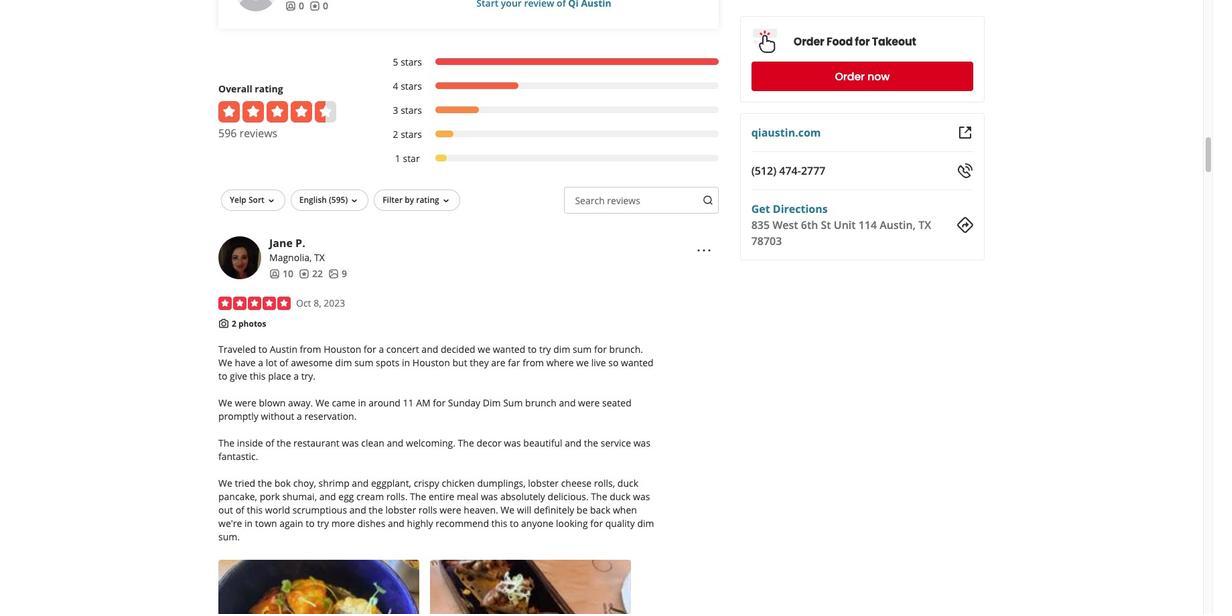 Task type: vqa. For each thing, say whether or not it's contained in the screenshot.
"in" within We Tried The Bok Choy, Shrimp And Eggplant, Crispy Chicken Dumplings, Lobster Cheese Rolls, Duck Pancake, Pork Shumai, And Egg Cream Rolls. The Entire Meal Was Absolutely Delicious. The Duck Was Out Of This World Scrumptious And The Lobster Rolls Were Heaven. We Will Definitely Be Back When We'Re In Town Again To Try More Dishes And Highly Recommend This To Anyone Looking For Quality Dim Sum.
yes



Task type: locate. For each thing, give the bounding box(es) containing it.
1 vertical spatial friends element
[[269, 267, 293, 281]]

stars inside "element"
[[401, 56, 422, 68]]

of down pancake,
[[236, 504, 244, 517]]

reviews element
[[310, 0, 328, 13], [299, 267, 323, 281]]

yelp
[[230, 194, 246, 206]]

were down entire
[[440, 504, 461, 517]]

3 stars
[[393, 104, 422, 116]]

dim right quality at the bottom of page
[[638, 517, 654, 530]]

0 vertical spatial reviews element
[[310, 0, 328, 13]]

1 horizontal spatial we
[[576, 357, 589, 369]]

0 horizontal spatial from
[[300, 343, 321, 356]]

5 stars
[[393, 56, 422, 68]]

the
[[218, 437, 235, 450], [458, 437, 474, 450], [410, 491, 426, 503], [591, 491, 607, 503]]

dim
[[483, 397, 501, 410]]

1 horizontal spatial sum
[[573, 343, 592, 356]]

78703
[[752, 234, 782, 249]]

lobster up 'absolutely'
[[528, 477, 559, 490]]

this inside "traveled to austin from houston for a concert and decided we wanted to try dim sum for brunch. we have a lot of awesome dim sum spots in houston but they are far from where we live so wanted to give this place a try."
[[250, 370, 266, 383]]

1 vertical spatial tx
[[314, 251, 325, 264]]

the up the pork
[[258, 477, 272, 490]]

to
[[258, 343, 267, 356], [528, 343, 537, 356], [218, 370, 227, 383], [306, 517, 315, 530], [510, 517, 519, 530]]

0 vertical spatial lobster
[[528, 477, 559, 490]]

we down traveled
[[218, 357, 232, 369]]

1 horizontal spatial order
[[835, 69, 865, 84]]

1 vertical spatial 16 review v2 image
[[299, 268, 310, 279]]

1 vertical spatial try
[[317, 517, 329, 530]]

recommend
[[436, 517, 489, 530]]

photos
[[239, 318, 266, 330]]

16 chevron down v2 image right the sort
[[266, 195, 277, 206]]

from
[[300, 343, 321, 356], [523, 357, 544, 369]]

6th
[[801, 218, 818, 233]]

of right lot
[[280, 357, 288, 369]]

jane
[[269, 236, 293, 251]]

1 horizontal spatial in
[[358, 397, 366, 410]]

they
[[470, 357, 489, 369]]

get directions link
[[752, 202, 828, 216]]

reviews element right 16 friends v2 image
[[310, 0, 328, 13]]

16 review v2 image for 16 friends v2 icon
[[299, 268, 310, 279]]

was
[[342, 437, 359, 450], [504, 437, 521, 450], [634, 437, 651, 450], [481, 491, 498, 503], [633, 491, 650, 503]]

0 vertical spatial of
[[280, 357, 288, 369]]

1 vertical spatial of
[[266, 437, 274, 450]]

reviews element for friends element containing 10
[[299, 267, 323, 281]]

1 vertical spatial 2
[[232, 318, 236, 330]]

2
[[393, 128, 398, 141], [232, 318, 236, 330]]

0 horizontal spatial order
[[794, 34, 825, 49]]

for right am
[[433, 397, 446, 410]]

duck up when
[[610, 491, 631, 503]]

were up promptly
[[235, 397, 256, 410]]

stars inside 'element'
[[401, 80, 422, 92]]

0 vertical spatial tx
[[919, 218, 931, 233]]

duck right rolls,
[[618, 477, 639, 490]]

friends element for 16 friends v2 icon 16 review v2 image
[[269, 267, 293, 281]]

for right food
[[855, 34, 870, 49]]

world
[[265, 504, 290, 517]]

2 horizontal spatial of
[[280, 357, 288, 369]]

out
[[218, 504, 233, 517]]

0 horizontal spatial dim
[[335, 357, 352, 369]]

1 horizontal spatial houston
[[413, 357, 450, 369]]

of inside we tried the bok choy, shrimp and eggplant, crispy chicken dumplings, lobster cheese rolls, duck pancake, pork shumai, and egg cream rolls. the entire meal was absolutely delicious. the duck was out of this world scrumptious and the lobster rolls were heaven. we will definitely be back when we're in town again to try more dishes and highly recommend this to anyone looking for quality dim sum.
[[236, 504, 244, 517]]

0 vertical spatial 16 review v2 image
[[310, 0, 320, 11]]

1 horizontal spatial 16 review v2 image
[[310, 0, 320, 11]]

reviews for search reviews
[[607, 194, 641, 207]]

0 vertical spatial in
[[402, 357, 410, 369]]

order inside order now link
[[835, 69, 865, 84]]

away.
[[288, 397, 313, 410]]

0 vertical spatial we
[[478, 343, 490, 356]]

the
[[277, 437, 291, 450], [584, 437, 598, 450], [258, 477, 272, 490], [369, 504, 383, 517]]

rating inside filter by rating popup button
[[416, 194, 439, 206]]

of
[[280, 357, 288, 369], [266, 437, 274, 450], [236, 504, 244, 517]]

2 vertical spatial of
[[236, 504, 244, 517]]

1 horizontal spatial were
[[440, 504, 461, 517]]

0 horizontal spatial 16 chevron down v2 image
[[266, 195, 277, 206]]

place
[[268, 370, 291, 383]]

stars
[[401, 56, 422, 68], [401, 80, 422, 92], [401, 104, 422, 116], [401, 128, 422, 141]]

we're
[[218, 517, 242, 530]]

1 vertical spatial in
[[358, 397, 366, 410]]

2 stars from the top
[[401, 80, 422, 92]]

wanted up far
[[493, 343, 526, 356]]

reviews element containing 22
[[299, 267, 323, 281]]

search image
[[703, 195, 713, 206]]

0 vertical spatial from
[[300, 343, 321, 356]]

food
[[827, 34, 853, 49]]

2 horizontal spatial were
[[578, 397, 600, 410]]

reviews down 4.5 star rating image on the left top of the page
[[240, 126, 278, 141]]

16 photos v2 image
[[328, 268, 339, 279]]

0 vertical spatial order
[[794, 34, 825, 49]]

this down have
[[250, 370, 266, 383]]

shrimp
[[319, 477, 350, 490]]

0 horizontal spatial in
[[245, 517, 253, 530]]

concert
[[387, 343, 419, 356]]

town
[[255, 517, 277, 530]]

16 chevron down v2 image right filter by rating
[[441, 195, 451, 206]]

sort
[[249, 194, 265, 206]]

1 vertical spatial order
[[835, 69, 865, 84]]

stars right 3
[[401, 104, 422, 116]]

we left live on the bottom of the page
[[576, 357, 589, 369]]

anyone
[[521, 517, 554, 530]]

1 horizontal spatial tx
[[919, 218, 931, 233]]

and
[[422, 343, 438, 356], [559, 397, 576, 410], [387, 437, 404, 450], [565, 437, 582, 450], [352, 477, 369, 490], [319, 491, 336, 503], [350, 504, 366, 517], [388, 517, 405, 530]]

houston
[[324, 343, 361, 356], [413, 357, 450, 369]]

16 friends v2 image
[[269, 268, 280, 279]]

houston up awesome
[[324, 343, 361, 356]]

lobster
[[528, 477, 559, 490], [386, 504, 416, 517]]

tx right austin,
[[919, 218, 931, 233]]

live
[[591, 357, 606, 369]]

1 vertical spatial lobster
[[386, 504, 416, 517]]

2 right the 16 camera v2 icon
[[232, 318, 236, 330]]

1 horizontal spatial 2
[[393, 128, 398, 141]]

try down scrumptious
[[317, 517, 329, 530]]

lobster down rolls.
[[386, 504, 416, 517]]

search
[[575, 194, 605, 207]]

1 horizontal spatial wanted
[[621, 357, 654, 369]]

0 horizontal spatial reviews
[[240, 126, 278, 141]]

in down concert
[[402, 357, 410, 369]]

dim right awesome
[[335, 357, 352, 369]]

stars right 4 at the left top of the page
[[401, 80, 422, 92]]

0 vertical spatial try
[[539, 343, 551, 356]]

the up back
[[591, 491, 607, 503]]

filter by rating
[[383, 194, 439, 206]]

menu image
[[696, 242, 712, 258]]

houston left "but"
[[413, 357, 450, 369]]

lot
[[266, 357, 277, 369]]

from up awesome
[[300, 343, 321, 356]]

2 horizontal spatial dim
[[638, 517, 654, 530]]

1 stars from the top
[[401, 56, 422, 68]]

2 horizontal spatial in
[[402, 357, 410, 369]]

0 horizontal spatial try
[[317, 517, 329, 530]]

try.
[[301, 370, 316, 383]]

for up live on the bottom of the page
[[594, 343, 607, 356]]

2 vertical spatial dim
[[638, 517, 654, 530]]

1 vertical spatial reviews
[[607, 194, 641, 207]]

sum left spots
[[355, 357, 374, 369]]

a down away.
[[297, 410, 302, 423]]

cheese
[[561, 477, 592, 490]]

a up spots
[[379, 343, 384, 356]]

overall rating
[[218, 82, 283, 95]]

filter reviews by 2 stars rating element
[[379, 128, 719, 141]]

order left the now
[[835, 69, 865, 84]]

596 reviews
[[218, 126, 278, 141]]

absolutely
[[500, 491, 545, 503]]

for down back
[[590, 517, 603, 530]]

0 horizontal spatial of
[[236, 504, 244, 517]]

restaurant
[[294, 437, 340, 450]]

16 chevron down v2 image for yelp sort
[[266, 195, 277, 206]]

yelp sort
[[230, 194, 265, 206]]

1 horizontal spatial from
[[523, 357, 544, 369]]

the down without
[[277, 437, 291, 450]]

1 vertical spatial sum
[[355, 357, 374, 369]]

from right far
[[523, 357, 544, 369]]

of right inside
[[266, 437, 274, 450]]

0 horizontal spatial sum
[[355, 357, 374, 369]]

to up brunch
[[528, 343, 537, 356]]

10
[[283, 267, 293, 280]]

0 vertical spatial wanted
[[493, 343, 526, 356]]

in inside "traveled to austin from houston for a concert and decided we wanted to try dim sum for brunch. we have a lot of awesome dim sum spots in houston but they are far from where we live so wanted to give this place a try."
[[402, 357, 410, 369]]

0 vertical spatial reviews
[[240, 126, 278, 141]]

were inside we tried the bok choy, shrimp and eggplant, crispy chicken dumplings, lobster cheese rolls, duck pancake, pork shumai, and egg cream rolls. the entire meal was absolutely delicious. the duck was out of this world scrumptious and the lobster rolls were heaven. we will definitely be back when we're in town again to try more dishes and highly recommend this to anyone looking for quality dim sum.
[[440, 504, 461, 517]]

0 horizontal spatial 2
[[232, 318, 236, 330]]

9
[[342, 267, 347, 280]]

try up where
[[539, 343, 551, 356]]

the down crispy
[[410, 491, 426, 503]]

and inside "traveled to austin from houston for a concert and decided we wanted to try dim sum for brunch. we have a lot of awesome dim sum spots in houston but they are far from where we live so wanted to give this place a try."
[[422, 343, 438, 356]]

reviews element right 10
[[299, 267, 323, 281]]

0 horizontal spatial tx
[[314, 251, 325, 264]]

1 vertical spatial we
[[576, 357, 589, 369]]

2 for 2 stars
[[393, 128, 398, 141]]

16 chevron down v2 image inside filter by rating popup button
[[441, 195, 451, 206]]

the up dishes
[[369, 504, 383, 517]]

were left seated
[[578, 397, 600, 410]]

1 vertical spatial reviews element
[[299, 267, 323, 281]]

2 down 3
[[393, 128, 398, 141]]

friends element
[[285, 0, 304, 13], [269, 267, 293, 281]]

order left food
[[794, 34, 825, 49]]

16 review v2 image right 16 friends v2 image
[[310, 0, 320, 11]]

brunch.
[[609, 343, 643, 356]]

0 horizontal spatial were
[[235, 397, 256, 410]]

this up town
[[247, 504, 263, 517]]

0 vertical spatial rating
[[255, 82, 283, 95]]

and down egg
[[350, 504, 366, 517]]

will
[[517, 504, 532, 517]]

far
[[508, 357, 520, 369]]

we up promptly
[[218, 397, 232, 410]]

in left town
[[245, 517, 253, 530]]

1 vertical spatial from
[[523, 357, 544, 369]]

tx inside jane p. magnolia, tx
[[314, 251, 325, 264]]

0 vertical spatial friends element
[[285, 0, 304, 13]]

reviews for 596 reviews
[[240, 126, 278, 141]]

16 review v2 image left 22
[[299, 268, 310, 279]]

2 vertical spatial this
[[492, 517, 507, 530]]

1 horizontal spatial rating
[[416, 194, 439, 206]]

and right "clean"
[[387, 437, 404, 450]]

4
[[393, 80, 398, 92]]

16 chevron down v2 image
[[266, 195, 277, 206], [441, 195, 451, 206]]

scrumptious
[[293, 504, 347, 517]]

0 horizontal spatial rating
[[255, 82, 283, 95]]

1 vertical spatial rating
[[416, 194, 439, 206]]

to left give
[[218, 370, 227, 383]]

for inside we were blown away. we came in around 11 am for sunday dim sum brunch and were seated promptly without a reservation.
[[433, 397, 446, 410]]

16 camera v2 image
[[218, 318, 229, 329]]

4 stars from the top
[[401, 128, 422, 141]]

2 16 chevron down v2 image from the left
[[441, 195, 451, 206]]

oct 8, 2023
[[296, 297, 345, 309]]

0 vertical spatial houston
[[324, 343, 361, 356]]

wanted down brunch.
[[621, 357, 654, 369]]

we left will
[[501, 504, 515, 517]]

filter reviews by 1 star rating element
[[379, 152, 719, 165]]

16 chevron down v2 image inside yelp sort popup button
[[266, 195, 277, 206]]

1 horizontal spatial 16 chevron down v2 image
[[441, 195, 451, 206]]

3 stars from the top
[[401, 104, 422, 116]]

wanted
[[493, 343, 526, 356], [621, 357, 654, 369]]

0 horizontal spatial 16 review v2 image
[[299, 268, 310, 279]]

friends element containing 10
[[269, 267, 293, 281]]

and right concert
[[422, 343, 438, 356]]

dim up where
[[554, 343, 571, 356]]

where
[[547, 357, 574, 369]]

tx up 22
[[314, 251, 325, 264]]

this down heaven.
[[492, 517, 507, 530]]

0 vertical spatial this
[[250, 370, 266, 383]]

1 horizontal spatial try
[[539, 343, 551, 356]]

get
[[752, 202, 770, 216]]

16 review v2 image for 16 friends v2 image
[[310, 0, 320, 11]]

duck
[[618, 477, 639, 490], [610, 491, 631, 503]]

0 horizontal spatial we
[[478, 343, 490, 356]]

try inside we tried the bok choy, shrimp and eggplant, crispy chicken dumplings, lobster cheese rolls, duck pancake, pork shumai, and egg cream rolls. the entire meal was absolutely delicious. the duck was out of this world scrumptious and the lobster rolls were heaven. we will definitely be back when we're in town again to try more dishes and highly recommend this to anyone looking for quality dim sum.
[[317, 517, 329, 530]]

(512)
[[752, 163, 777, 178]]

we were blown away. we came in around 11 am for sunday dim sum brunch and were seated promptly without a reservation.
[[218, 397, 632, 423]]

0 vertical spatial dim
[[554, 343, 571, 356]]

5 star rating image
[[218, 297, 291, 310]]

0 vertical spatial 2
[[393, 128, 398, 141]]

heaven.
[[464, 504, 498, 517]]

1 horizontal spatial dim
[[554, 343, 571, 356]]

rating right by at left
[[416, 194, 439, 206]]

1 horizontal spatial of
[[266, 437, 274, 450]]

stars right 5
[[401, 56, 422, 68]]

rating up 4.5 star rating image on the left top of the page
[[255, 82, 283, 95]]

when
[[613, 504, 637, 517]]

stars for 3 stars
[[401, 104, 422, 116]]

and right brunch
[[559, 397, 576, 410]]

english
[[299, 194, 327, 206]]

in right came
[[358, 397, 366, 410]]

back
[[590, 504, 611, 517]]

definitely
[[534, 504, 574, 517]]

1 horizontal spatial lobster
[[528, 477, 559, 490]]

1 horizontal spatial reviews
[[607, 194, 641, 207]]

sum up live on the bottom of the page
[[573, 343, 592, 356]]

we up "they"
[[478, 343, 490, 356]]

reviews right 'search'
[[607, 194, 641, 207]]

stars up the star
[[401, 128, 422, 141]]

22
[[312, 267, 323, 280]]

a
[[379, 343, 384, 356], [258, 357, 263, 369], [294, 370, 299, 383], [297, 410, 302, 423]]

1 vertical spatial this
[[247, 504, 263, 517]]

2 vertical spatial in
[[245, 517, 253, 530]]

reviews
[[240, 126, 278, 141], [607, 194, 641, 207]]

  text field
[[564, 187, 719, 214]]

and left highly
[[388, 517, 405, 530]]

835
[[752, 218, 770, 233]]

16 review v2 image
[[310, 0, 320, 11], [299, 268, 310, 279]]

1 16 chevron down v2 image from the left
[[266, 195, 277, 206]]



Task type: describe. For each thing, give the bounding box(es) containing it.
was up when
[[633, 491, 650, 503]]

overall
[[218, 82, 252, 95]]

now
[[868, 69, 890, 84]]

a inside we were blown away. we came in around 11 am for sunday dim sum brunch and were seated promptly without a reservation.
[[297, 410, 302, 423]]

we tried the bok choy, shrimp and eggplant, crispy chicken dumplings, lobster cheese rolls, duck pancake, pork shumai, and egg cream rolls. the entire meal was absolutely delicious. the duck was out of this world scrumptious and the lobster rolls were heaven. we will definitely be back when we're in town again to try more dishes and highly recommend this to anyone looking for quality dim sum.
[[218, 477, 654, 544]]

jane p. link
[[269, 236, 305, 251]]

the inside of the restaurant was clean and welcoming. the decor was beautiful and the service was fantastic.
[[218, 437, 651, 463]]

are
[[491, 357, 506, 369]]

in inside we were blown away. we came in around 11 am for sunday dim sum brunch and were seated promptly without a reservation.
[[358, 397, 366, 410]]

the up fantastic.
[[218, 437, 235, 450]]

reviews element for friends element corresponding to 16 review v2 image for 16 friends v2 image
[[310, 0, 328, 13]]

rolls.
[[386, 491, 408, 503]]

without
[[261, 410, 294, 423]]

directions
[[773, 202, 828, 216]]

0 vertical spatial sum
[[573, 343, 592, 356]]

english (595) button
[[291, 190, 369, 211]]

24 directions v2 image
[[958, 217, 974, 233]]

for inside we tried the bok choy, shrimp and eggplant, crispy chicken dumplings, lobster cheese rolls, duck pancake, pork shumai, and egg cream rolls. the entire meal was absolutely delicious. the duck was out of this world scrumptious and the lobster rolls were heaven. we will definitely be back when we're in town again to try more dishes and highly recommend this to anyone looking for quality dim sum.
[[590, 517, 603, 530]]

search reviews
[[575, 194, 641, 207]]

sum
[[503, 397, 523, 410]]

traveled to austin from houston for a concert and decided we wanted to try dim sum for brunch. we have a lot of awesome dim sum spots in houston but they are far from where we live so wanted to give this place a try.
[[218, 343, 654, 383]]

4.5 star rating image
[[218, 101, 336, 123]]

0 vertical spatial duck
[[618, 477, 639, 490]]

for up spots
[[364, 343, 376, 356]]

egg
[[339, 491, 354, 503]]

16 friends v2 image
[[285, 0, 296, 11]]

order now
[[835, 69, 890, 84]]

1
[[395, 152, 401, 165]]

filter by rating button
[[374, 190, 460, 211]]

get directions 835 west 6th st unit 114 austin, tx 78703
[[752, 202, 931, 249]]

of inside the inside of the restaurant was clean and welcoming. the decor was beautiful and the service was fantastic.
[[266, 437, 274, 450]]

of inside "traveled to austin from houston for a concert and decided we wanted to try dim sum for brunch. we have a lot of awesome dim sum spots in houston but they are far from where we live so wanted to give this place a try."
[[280, 357, 288, 369]]

rolls
[[419, 504, 437, 517]]

we up pancake,
[[218, 477, 232, 490]]

highly
[[407, 517, 433, 530]]

2 photos link
[[232, 318, 266, 330]]

by
[[405, 194, 414, 206]]

to down scrumptious
[[306, 517, 315, 530]]

austin
[[270, 343, 297, 356]]

the left service
[[584, 437, 598, 450]]

order for order now
[[835, 69, 865, 84]]

tried
[[235, 477, 255, 490]]

we up reservation.
[[316, 397, 330, 410]]

decor
[[477, 437, 502, 450]]

fantastic.
[[218, 450, 258, 463]]

sum.
[[218, 531, 240, 544]]

st
[[821, 218, 831, 233]]

decided
[[441, 343, 475, 356]]

qiaustin.com link
[[752, 125, 821, 140]]

(512) 474-2777
[[752, 163, 826, 178]]

1 vertical spatial duck
[[610, 491, 631, 503]]

again
[[280, 517, 303, 530]]

was right service
[[634, 437, 651, 450]]

stars for 2 stars
[[401, 128, 422, 141]]

and right beautiful
[[565, 437, 582, 450]]

cream
[[357, 491, 384, 503]]

crispy
[[414, 477, 440, 490]]

spots
[[376, 357, 400, 369]]

unit
[[834, 218, 856, 233]]

was up heaven.
[[481, 491, 498, 503]]

114
[[859, 218, 877, 233]]

english (595)
[[299, 194, 348, 206]]

0 horizontal spatial wanted
[[493, 343, 526, 356]]

16 chevron down v2 image for filter by rating
[[441, 195, 451, 206]]

dumplings,
[[477, 477, 526, 490]]

a left lot
[[258, 357, 263, 369]]

was left "clean"
[[342, 437, 359, 450]]

(595)
[[329, 194, 348, 206]]

entire
[[429, 491, 455, 503]]

be
[[577, 504, 588, 517]]

service
[[601, 437, 631, 450]]

welcoming.
[[406, 437, 456, 450]]

1 vertical spatial wanted
[[621, 357, 654, 369]]

was right decor
[[504, 437, 521, 450]]

and up cream
[[352, 477, 369, 490]]

2023
[[324, 297, 345, 309]]

star
[[403, 152, 420, 165]]

2 for 2 photos
[[232, 318, 236, 330]]

came
[[332, 397, 356, 410]]

meal
[[457, 491, 479, 503]]

yelp sort button
[[221, 190, 285, 211]]

pork
[[260, 491, 280, 503]]

a left try.
[[294, 370, 299, 383]]

tx inside get directions 835 west 6th st unit 114 austin, tx 78703
[[919, 218, 931, 233]]

chicken
[[442, 477, 475, 490]]

west
[[773, 218, 798, 233]]

filter reviews by 4 stars rating element
[[379, 80, 719, 93]]

the left decor
[[458, 437, 474, 450]]

filter
[[383, 194, 403, 206]]

8,
[[314, 297, 321, 309]]

and down shrimp at the bottom of page
[[319, 491, 336, 503]]

seated
[[602, 397, 632, 410]]

delicious.
[[548, 491, 589, 503]]

promptly
[[218, 410, 259, 423]]

24 external link v2 image
[[958, 125, 974, 141]]

1 vertical spatial houston
[[413, 357, 450, 369]]

traveled
[[218, 343, 256, 356]]

rolls,
[[594, 477, 615, 490]]

looking
[[556, 517, 588, 530]]

brunch
[[525, 397, 557, 410]]

1 star
[[395, 152, 420, 165]]

stars for 5 stars
[[401, 56, 422, 68]]

jane p. magnolia, tx
[[269, 236, 325, 264]]

596
[[218, 126, 237, 141]]

0 horizontal spatial houston
[[324, 343, 361, 356]]

to up lot
[[258, 343, 267, 356]]

and inside we were blown away. we came in around 11 am for sunday dim sum brunch and were seated promptly without a reservation.
[[559, 397, 576, 410]]

try inside "traveled to austin from houston for a concert and decided we wanted to try dim sum for brunch. we have a lot of awesome dim sum spots in houston but they are far from where we live so wanted to give this place a try."
[[539, 343, 551, 356]]

to down will
[[510, 517, 519, 530]]

quality
[[606, 517, 635, 530]]

choy,
[[293, 477, 316, 490]]

2777
[[801, 163, 826, 178]]

474-
[[780, 163, 801, 178]]

24 phone v2 image
[[958, 163, 974, 179]]

stars for 4 stars
[[401, 80, 422, 92]]

in inside we tried the bok choy, shrimp and eggplant, crispy chicken dumplings, lobster cheese rolls, duck pancake, pork shumai, and egg cream rolls. the entire meal was absolutely delicious. the duck was out of this world scrumptious and the lobster rolls were heaven. we will definitely be back when we're in town again to try more dishes and highly recommend this to anyone looking for quality dim sum.
[[245, 517, 253, 530]]

3
[[393, 104, 398, 116]]

bok
[[275, 477, 291, 490]]

around
[[369, 397, 401, 410]]

order for order food for takeout
[[794, 34, 825, 49]]

takeout
[[872, 34, 917, 49]]

so
[[609, 357, 619, 369]]

5
[[393, 56, 398, 68]]

0 horizontal spatial lobster
[[386, 504, 416, 517]]

1 vertical spatial dim
[[335, 357, 352, 369]]

16 chevron down v2 image
[[349, 195, 360, 206]]

we inside "traveled to austin from houston for a concert and decided we wanted to try dim sum for brunch. we have a lot of awesome dim sum spots in houston but they are far from where we live so wanted to give this place a try."
[[218, 357, 232, 369]]

dim inside we tried the bok choy, shrimp and eggplant, crispy chicken dumplings, lobster cheese rolls, duck pancake, pork shumai, and egg cream rolls. the entire meal was absolutely delicious. the duck was out of this world scrumptious and the lobster rolls were heaven. we will definitely be back when we're in town again to try more dishes and highly recommend this to anyone looking for quality dim sum.
[[638, 517, 654, 530]]

clean
[[361, 437, 384, 450]]

friends element for 16 review v2 image for 16 friends v2 image
[[285, 0, 304, 13]]

magnolia,
[[269, 251, 312, 264]]

photos element
[[328, 267, 347, 281]]

photo of jane p. image
[[218, 236, 261, 279]]

p.
[[296, 236, 305, 251]]

filter reviews by 3 stars rating element
[[379, 104, 719, 117]]

filter reviews by 5 stars rating element
[[379, 56, 719, 69]]

shumai,
[[282, 491, 317, 503]]

am
[[416, 397, 431, 410]]



